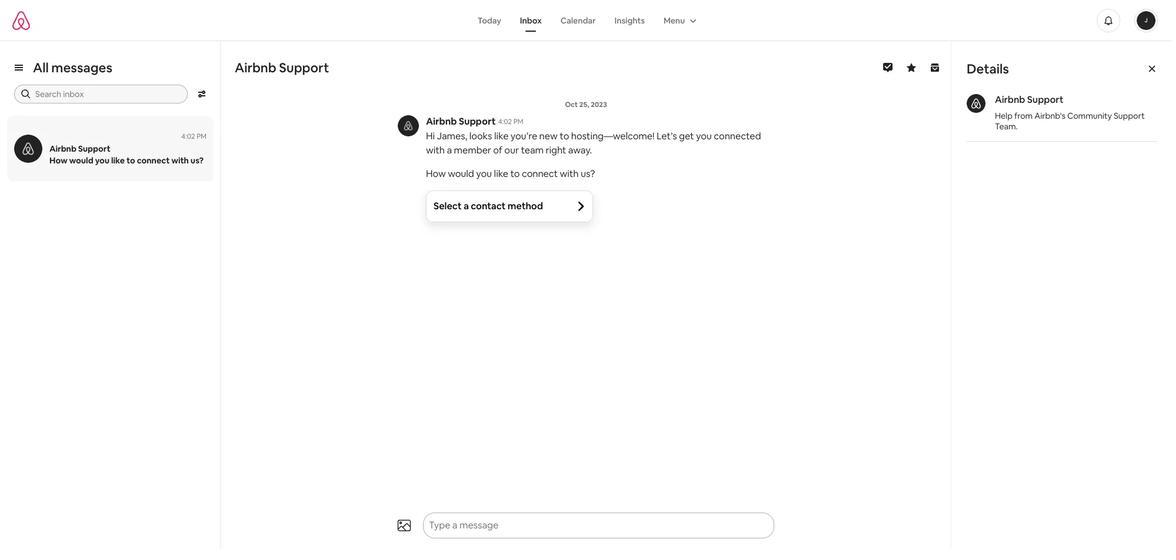 Task type: vqa. For each thing, say whether or not it's contained in the screenshot.
Airbnb in the 4:02 PM Airbnb Support How would you like to connect with us?
yes



Task type: locate. For each thing, give the bounding box(es) containing it.
0 horizontal spatial us?
[[191, 155, 204, 166]]

2 vertical spatial to
[[511, 168, 520, 180]]

help
[[996, 111, 1013, 121]]

0 horizontal spatial you
[[95, 155, 110, 166]]

0 vertical spatial you
[[697, 130, 712, 142]]

connect inside 4:02 pm airbnb support how would you like to connect with us?
[[137, 155, 170, 166]]

would right airbnb support icon
[[69, 155, 93, 166]]

1 vertical spatial connect
[[522, 168, 558, 180]]

2 horizontal spatial to
[[560, 130, 569, 142]]

2 horizontal spatial with
[[560, 168, 579, 180]]

1 horizontal spatial pm
[[514, 117, 524, 127]]

calendar
[[561, 15, 596, 26]]

1 horizontal spatial would
[[448, 168, 474, 180]]

0 horizontal spatial with
[[171, 155, 189, 166]]

of
[[494, 144, 503, 157]]

support inside airbnb support 4:02 pm hi james, looks like you're new to hosting—welcome! let's get you connected with a member of our team right away.
[[459, 115, 496, 128]]

right
[[546, 144, 567, 157]]

how would you like to connect with us?
[[426, 168, 595, 180]]

to inside 4:02 pm airbnb support how would you like to connect with us?
[[127, 155, 135, 166]]

1 horizontal spatial you
[[476, 168, 492, 180]]

inbox
[[520, 15, 542, 26]]

calendar link
[[551, 9, 606, 31]]

with inside airbnb support 4:02 pm hi james, looks like you're new to hosting—welcome! let's get you connected with a member of our team right away.
[[426, 144, 445, 157]]

0 vertical spatial like
[[495, 130, 509, 142]]

1 vertical spatial how
[[426, 168, 446, 180]]

0 vertical spatial would
[[69, 155, 93, 166]]

1 vertical spatial would
[[448, 168, 474, 180]]

how down hi
[[426, 168, 446, 180]]

0 vertical spatial how
[[49, 155, 68, 166]]

how right airbnb support icon
[[49, 155, 68, 166]]

airbnb support image
[[967, 94, 986, 113], [967, 94, 986, 113], [14, 135, 42, 163]]

would
[[69, 155, 93, 166], [448, 168, 474, 180]]

airbnb support 4:02 pm hi james, looks like you're new to hosting—welcome! let's get you connected with a member of our team right away.
[[426, 115, 762, 157]]

main navigation menu image
[[1137, 11, 1156, 30]]

airbnb support sent hi james, looks like you're new to hosting—welcome! let's get you connected with a member of our team right away.. sent oct 25, 2023, 4:02 pm group
[[385, 86, 788, 158]]

airbnb inside the airbnb support help from airbnb's community support team.
[[996, 94, 1026, 106]]

like
[[495, 130, 509, 142], [111, 155, 125, 166], [494, 168, 509, 180]]

4:02
[[498, 117, 512, 127], [181, 132, 195, 141]]

details
[[967, 61, 1010, 77]]

like inside airbnb support 4:02 pm hi james, looks like you're new to hosting—welcome! let's get you connected with a member of our team right away.
[[495, 130, 509, 142]]

2023
[[591, 100, 607, 110]]

1 horizontal spatial 4:02
[[498, 117, 512, 127]]

menu
[[664, 15, 685, 26]]

menu button
[[655, 9, 704, 31]]

1 vertical spatial 4:02
[[181, 132, 195, 141]]

to
[[560, 130, 569, 142], [127, 155, 135, 166], [511, 168, 520, 180]]

0 horizontal spatial to
[[127, 155, 135, 166]]

1 vertical spatial pm
[[197, 132, 207, 141]]

25,
[[580, 100, 590, 110]]

you inside airbnb support 4:02 pm hi james, looks like you're new to hosting—welcome! let's get you connected with a member of our team right away.
[[697, 130, 712, 142]]

oct
[[565, 100, 578, 110]]

4:02 inside airbnb support 4:02 pm hi james, looks like you're new to hosting—welcome! let's get you connected with a member of our team right away.
[[498, 117, 512, 127]]

with
[[426, 144, 445, 157], [171, 155, 189, 166], [560, 168, 579, 180]]

0 horizontal spatial 4:02
[[181, 132, 195, 141]]

you
[[697, 130, 712, 142], [95, 155, 110, 166], [476, 168, 492, 180]]

with inside 4:02 pm airbnb support how would you like to connect with us?
[[171, 155, 189, 166]]

0 horizontal spatial connect
[[137, 155, 170, 166]]

1 horizontal spatial us?
[[581, 168, 595, 180]]

support for airbnb support 4:02 pm hi james, looks like you're new to hosting—welcome! let's get you connected with a member of our team right away.
[[459, 115, 496, 128]]

0 vertical spatial connect
[[137, 155, 170, 166]]

airbnb inside airbnb support 4:02 pm hi james, looks like you're new to hosting—welcome! let's get you connected with a member of our team right away.
[[426, 115, 457, 128]]

our
[[505, 144, 519, 157]]

us? inside 4:02 pm airbnb support how would you like to connect with us?
[[191, 155, 204, 166]]

0 vertical spatial pm
[[514, 117, 524, 127]]

like inside 4:02 pm airbnb support how would you like to connect with us?
[[111, 155, 125, 166]]

1 vertical spatial to
[[127, 155, 135, 166]]

0 vertical spatial to
[[560, 130, 569, 142]]

like for to
[[111, 155, 125, 166]]

1 vertical spatial you
[[95, 155, 110, 166]]

support for airbnb support
[[279, 59, 329, 76]]

pm
[[514, 117, 524, 127], [197, 132, 207, 141]]

airbnb support
[[235, 59, 329, 76]]

0 horizontal spatial how
[[49, 155, 68, 166]]

1 horizontal spatial connect
[[522, 168, 558, 180]]

2 horizontal spatial you
[[697, 130, 712, 142]]

0 horizontal spatial pm
[[197, 132, 207, 141]]

a
[[447, 144, 452, 157]]

1 horizontal spatial with
[[426, 144, 445, 157]]

us?
[[191, 155, 204, 166], [581, 168, 595, 180]]

1 horizontal spatial to
[[511, 168, 520, 180]]

message from airbnb support image
[[398, 115, 419, 137]]

support
[[279, 59, 329, 76], [1028, 94, 1064, 106], [1114, 111, 1145, 121], [459, 115, 496, 128], [78, 144, 111, 154]]

0 horizontal spatial would
[[69, 155, 93, 166]]

how
[[49, 155, 68, 166], [426, 168, 446, 180]]

hosting—welcome!
[[572, 130, 655, 142]]

0 vertical spatial us?
[[191, 155, 204, 166]]

member
[[454, 144, 492, 157]]

2 vertical spatial you
[[476, 168, 492, 180]]

1 vertical spatial like
[[111, 155, 125, 166]]

would down a
[[448, 168, 474, 180]]

connect
[[137, 155, 170, 166], [522, 168, 558, 180]]

airbnb
[[235, 59, 277, 76], [996, 94, 1026, 106], [426, 115, 457, 128], [49, 144, 76, 154]]

0 vertical spatial 4:02
[[498, 117, 512, 127]]

how inside 4:02 pm airbnb support how would you like to connect with us?
[[49, 155, 68, 166]]



Task type: describe. For each thing, give the bounding box(es) containing it.
team.
[[996, 121, 1018, 132]]

details element
[[952, 41, 1173, 157]]

hi
[[426, 130, 435, 142]]

4:02 inside 4:02 pm airbnb support how would you like to connect with us?
[[181, 132, 195, 141]]

inbox link
[[511, 9, 551, 31]]

message from airbnb support image
[[398, 115, 419, 137]]

airbnb inside 4:02 pm airbnb support how would you like to connect with us?
[[49, 144, 76, 154]]

you're
[[511, 130, 538, 142]]

insights
[[615, 15, 645, 26]]

conversation with airbnb support heading
[[235, 59, 863, 76]]

all messages
[[33, 59, 112, 76]]

insights link
[[606, 9, 655, 31]]

away.
[[569, 144, 592, 157]]

from
[[1015, 111, 1033, 121]]

messages
[[51, 59, 112, 76]]

connected
[[714, 130, 762, 142]]

all messages heading
[[33, 59, 112, 76]]

you inside 4:02 pm airbnb support how would you like to connect with us?
[[95, 155, 110, 166]]

pm inside airbnb support 4:02 pm hi james, looks like you're new to hosting—welcome! let's get you connected with a member of our team right away.
[[514, 117, 524, 127]]

Type a message text field
[[424, 515, 752, 538]]

4:02 pm airbnb support how would you like to connect with us?
[[49, 132, 207, 166]]

support for airbnb support help from airbnb's community support team.
[[1028, 94, 1064, 106]]

all
[[33, 59, 49, 76]]

team
[[521, 144, 544, 157]]

let's
[[657, 130, 677, 142]]

1 horizontal spatial how
[[426, 168, 446, 180]]

like for you're
[[495, 130, 509, 142]]

support inside 4:02 pm airbnb support how would you like to connect with us?
[[78, 144, 111, 154]]

james,
[[437, 130, 468, 142]]

today link
[[468, 9, 511, 31]]

community
[[1068, 111, 1113, 121]]

pm inside 4:02 pm airbnb support how would you like to connect with us?
[[197, 132, 207, 141]]

oct 25, 2023
[[565, 100, 607, 110]]

airbnb support help from airbnb's community support team.
[[996, 94, 1145, 132]]

airbnb for airbnb support help from airbnb's community support team.
[[996, 94, 1026, 106]]

get
[[679, 130, 694, 142]]

to inside airbnb support 4:02 pm hi james, looks like you're new to hosting—welcome! let's get you connected with a member of our team right away.
[[560, 130, 569, 142]]

airbnb for airbnb support 4:02 pm hi james, looks like you're new to hosting—welcome! let's get you connected with a member of our team right away.
[[426, 115, 457, 128]]

looks
[[470, 130, 492, 142]]

airbnb for airbnb support
[[235, 59, 277, 76]]

today
[[478, 15, 502, 26]]

1 vertical spatial us?
[[581, 168, 595, 180]]

airbnb's
[[1035, 111, 1066, 121]]

would inside 4:02 pm airbnb support how would you like to connect with us?
[[69, 155, 93, 166]]

new
[[540, 130, 558, 142]]

Search text field
[[35, 88, 180, 100]]

2 vertical spatial like
[[494, 168, 509, 180]]

airbnb support image
[[14, 135, 42, 163]]



